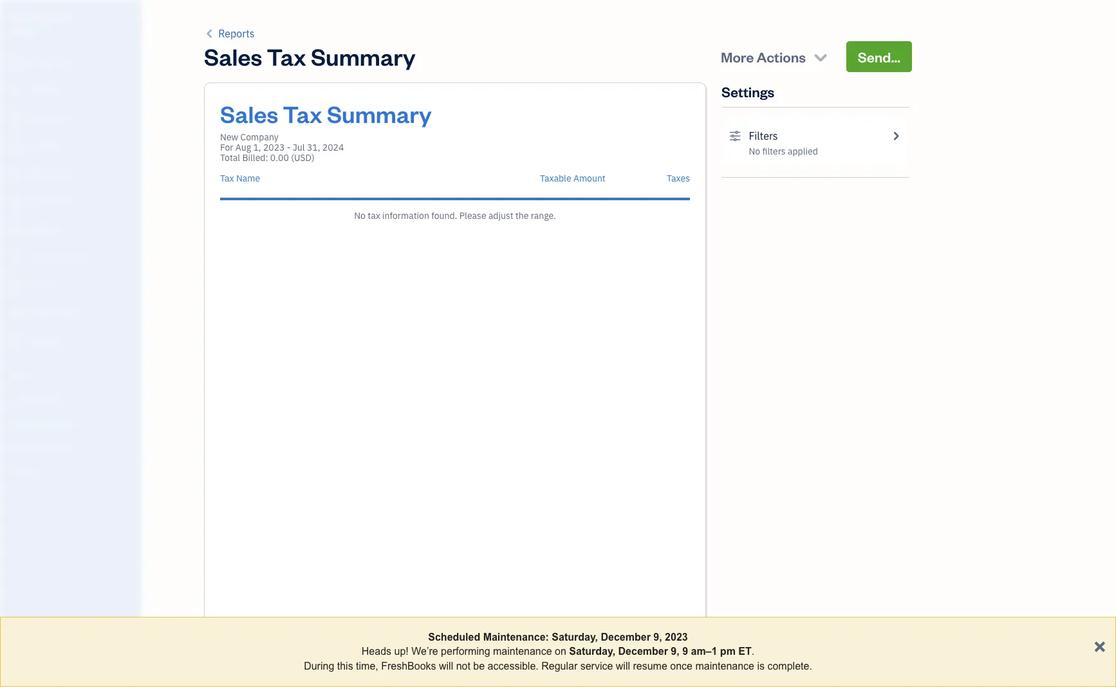 Task type: vqa. For each thing, say whether or not it's contained in the screenshot.
left the in
no



Task type: describe. For each thing, give the bounding box(es) containing it.
more actions button
[[709, 41, 841, 72]]

connections
[[30, 442, 76, 452]]

no for no filters applied
[[749, 146, 761, 157]]

up!
[[394, 646, 409, 657]]

1 vertical spatial saturday,
[[569, 646, 616, 657]]

1,
[[253, 142, 261, 153]]

not
[[456, 660, 471, 671]]

(
[[291, 152, 294, 164]]

settings image
[[730, 128, 741, 144]]

bank connections
[[10, 442, 76, 452]]

more actions
[[721, 48, 806, 66]]

company inside sales tax summary new company for aug 1, 2023 - jul 31, 2024 total billed : 0.00 ( usd )
[[241, 131, 279, 143]]

reports button
[[204, 26, 255, 41]]

new inside sales tax summary new company for aug 1, 2023 - jul 31, 2024 total billed : 0.00 ( usd )
[[220, 131, 238, 143]]

1 vertical spatial december
[[618, 646, 668, 657]]

1 horizontal spatial maintenance
[[696, 660, 755, 671]]

apps link
[[3, 364, 138, 387]]

chart image
[[8, 306, 24, 319]]

please
[[459, 210, 487, 221]]

amount
[[574, 173, 606, 184]]

)
[[312, 152, 315, 164]]

team members link
[[3, 388, 138, 411]]

apps
[[10, 370, 29, 381]]

services
[[46, 418, 78, 428]]

filters
[[749, 129, 778, 142]]

summary for sales tax summary
[[311, 41, 416, 71]]

items and services
[[10, 418, 78, 428]]

tax name
[[220, 173, 260, 184]]

tax for sales tax summary new company for aug 1, 2023 - jul 31, 2024 total billed : 0.00 ( usd )
[[283, 99, 322, 129]]

0.00
[[270, 152, 289, 164]]

× dialog
[[0, 617, 1116, 687]]

during
[[304, 660, 334, 671]]

sales for sales tax summary new company for aug 1, 2023 - jul 31, 2024 total billed : 0.00 ( usd )
[[220, 99, 278, 129]]

usd
[[294, 152, 312, 164]]

send… button
[[847, 41, 912, 72]]

applied
[[788, 146, 818, 157]]

× button
[[1094, 633, 1106, 657]]

name
[[236, 173, 260, 184]]

1 will from the left
[[439, 660, 453, 671]]

new inside new company owner
[[10, 12, 29, 24]]

complete.
[[768, 660, 812, 671]]

expense image
[[8, 196, 24, 209]]

regular
[[542, 660, 578, 671]]

am–1
[[691, 646, 718, 657]]

2023 inside sales tax summary new company for aug 1, 2023 - jul 31, 2024 total billed : 0.00 ( usd )
[[263, 142, 285, 153]]

and
[[31, 418, 45, 428]]

for
[[220, 142, 233, 153]]

scheduled
[[428, 632, 480, 643]]

timer image
[[8, 251, 24, 264]]

-
[[287, 142, 291, 153]]

heads
[[362, 646, 392, 657]]

members
[[32, 394, 66, 404]]

we're
[[412, 646, 438, 657]]

chevronright image
[[890, 128, 902, 144]]

send…
[[858, 48, 901, 66]]

1 horizontal spatial settings
[[722, 82, 775, 100]]

sales for sales tax summary
[[204, 41, 262, 71]]

information
[[382, 210, 429, 221]]

dashboard image
[[8, 57, 24, 70]]

be
[[473, 660, 485, 671]]

tax for sales tax summary
[[267, 41, 306, 71]]

team members
[[10, 394, 66, 404]]

new company owner
[[10, 12, 73, 36]]

31,
[[307, 142, 320, 153]]

team
[[10, 394, 30, 404]]

main element
[[0, 0, 174, 687]]

bank
[[10, 442, 28, 452]]

9
[[683, 646, 688, 657]]



Task type: locate. For each thing, give the bounding box(es) containing it.
sales down reports at the left top of the page
[[204, 41, 262, 71]]

no left tax
[[354, 210, 366, 221]]

0 horizontal spatial company
[[31, 12, 73, 24]]

0 horizontal spatial will
[[439, 660, 453, 671]]

resume
[[633, 660, 668, 671]]

.
[[752, 646, 755, 657]]

on
[[555, 646, 567, 657]]

new
[[10, 12, 29, 24], [220, 131, 238, 143]]

0 horizontal spatial maintenance
[[493, 646, 552, 657]]

tax down total
[[220, 173, 234, 184]]

9, up resume
[[654, 632, 662, 643]]

settings link
[[3, 460, 138, 482]]

found.
[[431, 210, 457, 221]]

maintenance down maintenance: on the left bottom of page
[[493, 646, 552, 657]]

0 vertical spatial no
[[749, 146, 761, 157]]

taxes
[[667, 173, 690, 184]]

summary
[[311, 41, 416, 71], [327, 99, 432, 129]]

actions
[[757, 48, 806, 66]]

0 horizontal spatial new
[[10, 12, 29, 24]]

2023
[[263, 142, 285, 153], [665, 632, 688, 643]]

2023 inside scheduled maintenance: saturday, december 9, 2023 heads up! we're performing maintenance on saturday, december 9, 9 am–1 pm et . during this time, freshbooks will not be accessible. regular service will resume once maintenance is complete.
[[665, 632, 688, 643]]

maintenance
[[493, 646, 552, 657], [696, 660, 755, 671]]

2023 up "9" at right
[[665, 632, 688, 643]]

summary inside sales tax summary new company for aug 1, 2023 - jul 31, 2024 total billed : 0.00 ( usd )
[[327, 99, 432, 129]]

taxable
[[540, 173, 572, 184]]

1 vertical spatial summary
[[327, 99, 432, 129]]

company inside new company owner
[[31, 12, 73, 24]]

saturday, up "service"
[[569, 646, 616, 657]]

2 vertical spatial tax
[[220, 173, 234, 184]]

tax
[[267, 41, 306, 71], [283, 99, 322, 129], [220, 173, 234, 184]]

1 vertical spatial tax
[[283, 99, 322, 129]]

pm
[[720, 646, 736, 657]]

chevronleft image
[[204, 26, 216, 41]]

1 vertical spatial 9,
[[671, 646, 680, 657]]

0 vertical spatial maintenance
[[493, 646, 552, 657]]

settings inside main 'element'
[[10, 466, 39, 476]]

9, left "9" at right
[[671, 646, 680, 657]]

tax
[[368, 210, 380, 221]]

1 vertical spatial 2023
[[665, 632, 688, 643]]

the
[[516, 210, 529, 221]]

1 vertical spatial no
[[354, 210, 366, 221]]

company up owner
[[31, 12, 73, 24]]

new up owner
[[10, 12, 29, 24]]

et
[[739, 646, 752, 657]]

saturday,
[[552, 632, 598, 643], [569, 646, 616, 657]]

0 vertical spatial company
[[31, 12, 73, 24]]

service
[[581, 660, 613, 671]]

0 vertical spatial december
[[601, 632, 651, 643]]

0 vertical spatial saturday,
[[552, 632, 598, 643]]

0 horizontal spatial 9,
[[654, 632, 662, 643]]

range.
[[531, 210, 556, 221]]

0 vertical spatial 2023
[[263, 142, 285, 153]]

billed
[[242, 152, 266, 164]]

settings
[[722, 82, 775, 100], [10, 466, 39, 476]]

1 horizontal spatial 2023
[[665, 632, 688, 643]]

sales up aug
[[220, 99, 278, 129]]

0 vertical spatial tax
[[267, 41, 306, 71]]

2 will from the left
[[616, 660, 630, 671]]

×
[[1094, 633, 1106, 657]]

december
[[601, 632, 651, 643], [618, 646, 668, 657]]

filters
[[763, 146, 786, 157]]

accessible.
[[488, 660, 539, 671]]

sales inside sales tax summary new company for aug 1, 2023 - jul 31, 2024 total billed : 0.00 ( usd )
[[220, 99, 278, 129]]

will
[[439, 660, 453, 671], [616, 660, 630, 671]]

sales
[[204, 41, 262, 71], [220, 99, 278, 129]]

once
[[670, 660, 693, 671]]

saturday, up the on
[[552, 632, 598, 643]]

0 vertical spatial summary
[[311, 41, 416, 71]]

performing
[[441, 646, 490, 657]]

1 vertical spatial settings
[[10, 466, 39, 476]]

sales tax summary
[[204, 41, 416, 71]]

is
[[757, 660, 765, 671]]

0 vertical spatial new
[[10, 12, 29, 24]]

aug
[[235, 142, 251, 153]]

0 horizontal spatial 2023
[[263, 142, 285, 153]]

money image
[[8, 279, 24, 292]]

1 horizontal spatial new
[[220, 131, 238, 143]]

no for no tax information found. please adjust the range.
[[354, 210, 366, 221]]

chevrondown image
[[812, 48, 830, 66]]

1 horizontal spatial no
[[749, 146, 761, 157]]

payment image
[[8, 168, 24, 181]]

invoice image
[[8, 140, 24, 153]]

0 horizontal spatial settings
[[10, 466, 39, 476]]

company up billed
[[241, 131, 279, 143]]

maintenance down pm
[[696, 660, 755, 671]]

items and services link
[[3, 412, 138, 435]]

tax right reports button
[[267, 41, 306, 71]]

scheduled maintenance: saturday, december 9, 2023 heads up! we're performing maintenance on saturday, december 9, 9 am–1 pm et . during this time, freshbooks will not be accessible. regular service will resume once maintenance is complete.
[[304, 632, 812, 671]]

maintenance:
[[483, 632, 549, 643]]

estimate image
[[8, 113, 24, 126]]

1 vertical spatial new
[[220, 131, 238, 143]]

no down filters on the top right
[[749, 146, 761, 157]]

0 vertical spatial 9,
[[654, 632, 662, 643]]

will left not
[[439, 660, 453, 671]]

reports
[[218, 27, 255, 40]]

2024
[[322, 142, 344, 153]]

no
[[749, 146, 761, 157], [354, 210, 366, 221]]

project image
[[8, 223, 24, 236]]

total
[[220, 152, 240, 164]]

tax inside sales tax summary new company for aug 1, 2023 - jul 31, 2024 total billed : 0.00 ( usd )
[[283, 99, 322, 129]]

new up total
[[220, 131, 238, 143]]

1 vertical spatial sales
[[220, 99, 278, 129]]

no filters applied
[[749, 146, 818, 157]]

taxable amount
[[540, 173, 606, 184]]

items
[[10, 418, 30, 428]]

jul
[[293, 142, 305, 153]]

0 horizontal spatial no
[[354, 210, 366, 221]]

sales tax summary new company for aug 1, 2023 - jul 31, 2024 total billed : 0.00 ( usd )
[[220, 99, 432, 164]]

1 horizontal spatial company
[[241, 131, 279, 143]]

1 vertical spatial maintenance
[[696, 660, 755, 671]]

1 vertical spatial company
[[241, 131, 279, 143]]

time,
[[356, 660, 378, 671]]

0 vertical spatial settings
[[722, 82, 775, 100]]

summary for sales tax summary new company for aug 1, 2023 - jul 31, 2024 total billed : 0.00 ( usd )
[[327, 99, 432, 129]]

will right "service"
[[616, 660, 630, 671]]

0 vertical spatial sales
[[204, 41, 262, 71]]

no tax information found. please adjust the range.
[[354, 210, 556, 221]]

1 horizontal spatial 9,
[[671, 646, 680, 657]]

owner
[[10, 26, 36, 36]]

more
[[721, 48, 754, 66]]

adjust
[[489, 210, 514, 221]]

client image
[[8, 85, 24, 98]]

freshbooks
[[381, 660, 436, 671]]

report image
[[8, 334, 24, 347]]

settings down bank
[[10, 466, 39, 476]]

1 horizontal spatial will
[[616, 660, 630, 671]]

tax up jul in the top of the page
[[283, 99, 322, 129]]

:
[[266, 152, 268, 164]]

bank connections link
[[3, 436, 138, 458]]

9,
[[654, 632, 662, 643], [671, 646, 680, 657]]

settings down "more"
[[722, 82, 775, 100]]

company
[[31, 12, 73, 24], [241, 131, 279, 143]]

this
[[337, 660, 353, 671]]

2023 left -
[[263, 142, 285, 153]]



